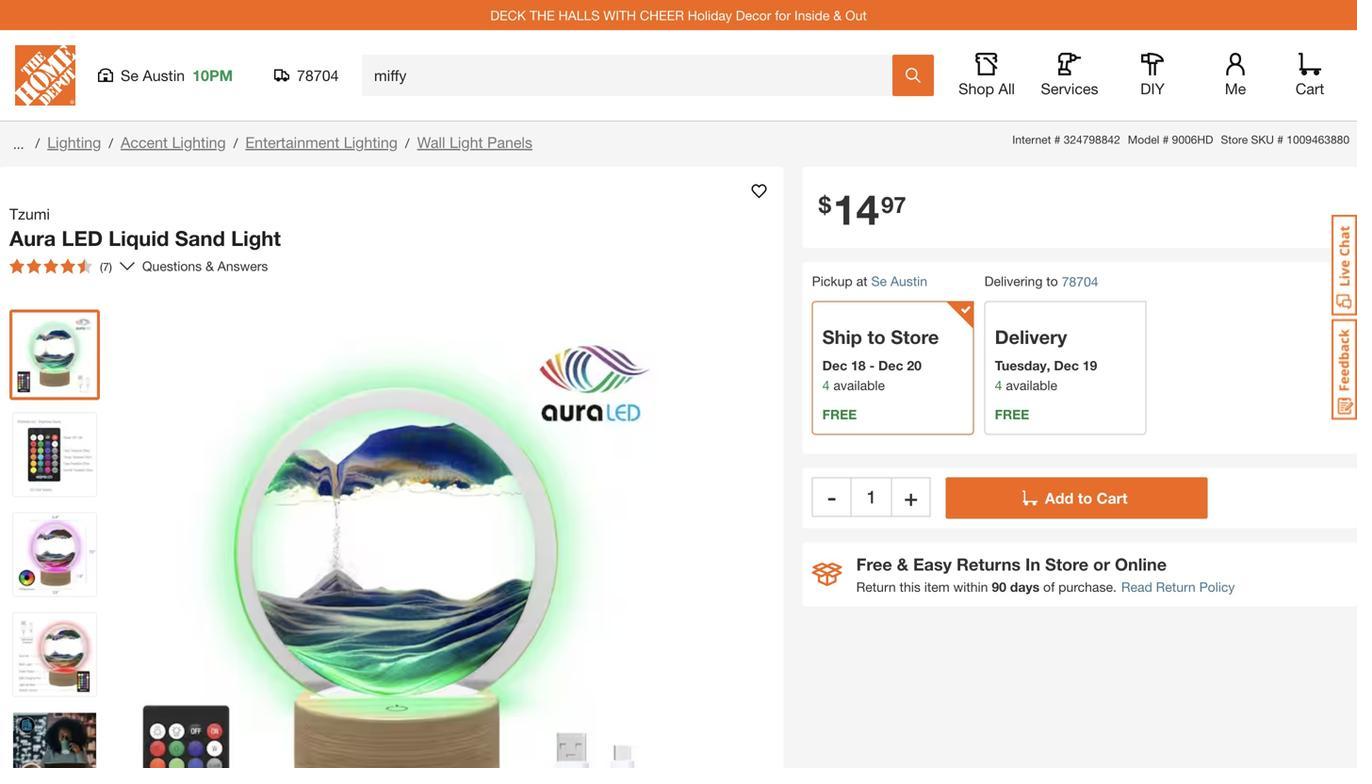 Task type: describe. For each thing, give the bounding box(es) containing it.
online
[[1115, 554, 1167, 574]]

model
[[1128, 133, 1160, 146]]

free & easy returns in store or online return this item within 90 days of purchase. read return policy
[[857, 554, 1235, 595]]

delivery tuesday, dec 19 4 available
[[995, 326, 1098, 393]]

(7) link
[[2, 251, 135, 281]]

14
[[833, 184, 880, 234]]

18
[[851, 358, 866, 373]]

2 / from the left
[[109, 135, 113, 151]]

all
[[999, 80, 1015, 98]]

this
[[900, 579, 921, 595]]

the
[[530, 7, 555, 23]]

pickup at se austin
[[812, 273, 928, 289]]

1 vertical spatial austin
[[891, 273, 928, 289]]

2 # from the left
[[1163, 133, 1169, 146]]

item
[[925, 579, 950, 595]]

delivering to 78704
[[985, 273, 1099, 289]]

deck the halls with cheer holiday decor for inside & out
[[490, 7, 867, 23]]

tzumi aura led liquid sand light
[[9, 205, 281, 251]]

in
[[1026, 554, 1041, 574]]

wall
[[417, 133, 445, 151]]

the home depot logo image
[[15, 45, 75, 106]]

wall light panels link
[[417, 133, 533, 151]]

3 # from the left
[[1278, 133, 1284, 146]]

tzumi wall light panels 9006hd c3.3 image
[[13, 613, 96, 696]]

halls
[[559, 7, 600, 23]]

policy
[[1200, 579, 1235, 595]]

2 return from the left
[[1156, 579, 1196, 595]]

store inside ship to store dec 18 - dec 20 4 available
[[891, 326, 939, 348]]

days
[[1010, 579, 1040, 595]]

services
[[1041, 80, 1099, 98]]

sand
[[175, 226, 225, 251]]

read
[[1122, 579, 1153, 595]]

tzumi wall light panels 9006hd 1d.1 image
[[13, 413, 96, 496]]

1 horizontal spatial &
[[834, 7, 842, 23]]

shop
[[959, 80, 995, 98]]

... button
[[9, 131, 28, 157]]

$
[[819, 191, 832, 218]]

for
[[775, 7, 791, 23]]

store inside free & easy returns in store or online return this item within 90 days of purchase. read return policy
[[1046, 554, 1089, 574]]

sku
[[1251, 133, 1275, 146]]

4 / from the left
[[405, 135, 410, 151]]

0 vertical spatial store
[[1221, 133, 1248, 146]]

4 inside ship to store dec 18 - dec 20 4 available
[[823, 377, 830, 393]]

questions & answers
[[142, 258, 272, 274]]

tzumi link
[[9, 203, 57, 225]]

tzumi wall light panels 9006hd 64.0 image
[[13, 313, 96, 396]]

me button
[[1206, 53, 1266, 98]]

feedback link image
[[1332, 319, 1358, 420]]

panels
[[487, 133, 533, 151]]

dec inside delivery tuesday, dec 19 4 available
[[1054, 358, 1079, 373]]

pickup
[[812, 273, 853, 289]]

read return policy link
[[1122, 577, 1235, 597]]

diy
[[1141, 80, 1165, 98]]

19
[[1083, 358, 1098, 373]]

9006hd
[[1172, 133, 1214, 146]]

free
[[857, 554, 892, 574]]

- inside button
[[828, 483, 837, 510]]

90
[[992, 579, 1007, 595]]

to for 78704
[[1047, 273, 1058, 289]]

easy
[[914, 554, 952, 574]]

add to cart button
[[946, 477, 1208, 519]]

(7)
[[100, 260, 112, 273]]

ship to store dec 18 - dec 20 4 available
[[823, 326, 939, 393]]

internet # 324798842 model # 9006hd store sku # 1009463880
[[1013, 133, 1350, 146]]

answers
[[218, 258, 268, 274]]

se austin 10pm
[[121, 66, 233, 84]]

1 # from the left
[[1055, 133, 1061, 146]]

1 horizontal spatial se
[[872, 273, 887, 289]]

delivery
[[995, 326, 1067, 348]]

live chat image
[[1332, 215, 1358, 316]]

4 inside delivery tuesday, dec 19 4 available
[[995, 377, 1003, 393]]

decor
[[736, 7, 772, 23]]

purchase.
[[1059, 579, 1117, 595]]

holiday
[[688, 7, 732, 23]]

lighting link
[[47, 133, 101, 151]]

liquid
[[109, 226, 169, 251]]

78704 inside the delivering to 78704
[[1062, 274, 1099, 289]]

+
[[905, 483, 918, 510]]

3 lighting from the left
[[344, 133, 398, 151]]



Task type: locate. For each thing, give the bounding box(es) containing it.
deck
[[490, 7, 526, 23]]

& for easy
[[897, 554, 909, 574]]

& inside free & easy returns in store or online return this item within 90 days of purchase. read return policy
[[897, 554, 909, 574]]

2 vertical spatial to
[[1078, 489, 1093, 507]]

to inside ship to store dec 18 - dec 20 4 available
[[868, 326, 886, 348]]

se
[[121, 66, 139, 84], [872, 273, 887, 289]]

2 horizontal spatial #
[[1278, 133, 1284, 146]]

questions & answers link
[[142, 256, 272, 276]]

20
[[907, 358, 922, 373]]

4 down tuesday,
[[995, 377, 1003, 393]]

$ 14 97
[[819, 184, 907, 234]]

free down tuesday,
[[995, 407, 1030, 422]]

cheer
[[640, 7, 684, 23]]

se up accent
[[121, 66, 139, 84]]

to
[[1047, 273, 1058, 289], [868, 326, 886, 348], [1078, 489, 1093, 507]]

None field
[[852, 477, 892, 517]]

1 horizontal spatial 78704
[[1062, 274, 1099, 289]]

dec left 20
[[879, 358, 904, 373]]

deck the halls with cheer holiday decor for inside & out link
[[490, 7, 867, 23]]

0 vertical spatial austin
[[143, 66, 185, 84]]

0 horizontal spatial store
[[891, 326, 939, 348]]

1 vertical spatial cart
[[1097, 489, 1128, 507]]

2 vertical spatial store
[[1046, 554, 1089, 574]]

& up this
[[897, 554, 909, 574]]

- button
[[812, 477, 852, 517]]

1 horizontal spatial austin
[[891, 273, 928, 289]]

0 horizontal spatial lighting
[[47, 133, 101, 151]]

dec left "19"
[[1054, 358, 1079, 373]]

entertainment
[[245, 133, 340, 151]]

2 horizontal spatial lighting
[[344, 133, 398, 151]]

3 / from the left
[[234, 135, 238, 151]]

1 4 from the left
[[823, 377, 830, 393]]

returns
[[957, 554, 1021, 574]]

0 horizontal spatial austin
[[143, 66, 185, 84]]

1 horizontal spatial cart
[[1296, 80, 1325, 98]]

lighting right accent
[[172, 133, 226, 151]]

me
[[1225, 80, 1247, 98]]

4.5 stars image
[[9, 259, 92, 274]]

78704 button
[[274, 66, 339, 85]]

1 dec from the left
[[823, 358, 848, 373]]

1 lighting from the left
[[47, 133, 101, 151]]

2 lighting from the left
[[172, 133, 226, 151]]

1 horizontal spatial dec
[[879, 358, 904, 373]]

austin right at
[[891, 273, 928, 289]]

cart right add
[[1097, 489, 1128, 507]]

78704
[[297, 66, 339, 84], [1062, 274, 1099, 289]]

2 vertical spatial &
[[897, 554, 909, 574]]

1 vertical spatial se
[[872, 273, 887, 289]]

2 dec from the left
[[879, 358, 904, 373]]

1 horizontal spatial available
[[1006, 377, 1058, 393]]

return right read
[[1156, 579, 1196, 595]]

2 4 from the left
[[995, 377, 1003, 393]]

78704 link
[[1062, 272, 1099, 292]]

0 vertical spatial 78704
[[297, 66, 339, 84]]

austin left 10pm
[[143, 66, 185, 84]]

& left the out
[[834, 7, 842, 23]]

return
[[857, 579, 896, 595], [1156, 579, 1196, 595]]

available down the 18
[[834, 377, 885, 393]]

0 horizontal spatial -
[[828, 483, 837, 510]]

1 horizontal spatial 4
[[995, 377, 1003, 393]]

light inside ... / lighting / accent lighting / entertainment lighting / wall light panels
[[450, 133, 483, 151]]

97
[[881, 191, 907, 218]]

out
[[846, 7, 867, 23]]

4
[[823, 377, 830, 393], [995, 377, 1003, 393]]

- up icon
[[828, 483, 837, 510]]

0 horizontal spatial to
[[868, 326, 886, 348]]

se right at
[[872, 273, 887, 289]]

2 horizontal spatial &
[[897, 554, 909, 574]]

store up of
[[1046, 554, 1089, 574]]

0 horizontal spatial return
[[857, 579, 896, 595]]

0 horizontal spatial #
[[1055, 133, 1061, 146]]

2 horizontal spatial to
[[1078, 489, 1093, 507]]

3 dec from the left
[[1054, 358, 1079, 373]]

shop all button
[[957, 53, 1017, 98]]

questions
[[142, 258, 202, 274]]

dec
[[823, 358, 848, 373], [879, 358, 904, 373], [1054, 358, 1079, 373]]

+ button
[[892, 477, 931, 517]]

/ left accent
[[109, 135, 113, 151]]

0 horizontal spatial se
[[121, 66, 139, 84]]

1 horizontal spatial lighting
[[172, 133, 226, 151]]

internet
[[1013, 133, 1051, 146]]

1 return from the left
[[857, 579, 896, 595]]

1 vertical spatial -
[[828, 483, 837, 510]]

delivering
[[985, 273, 1043, 289]]

1 free from the left
[[823, 407, 857, 422]]

1 horizontal spatial light
[[450, 133, 483, 151]]

78704 up entertainment lighting link
[[297, 66, 339, 84]]

...
[[13, 136, 24, 152]]

free down the 18
[[823, 407, 857, 422]]

... / lighting / accent lighting / entertainment lighting / wall light panels
[[9, 133, 533, 152]]

2 horizontal spatial store
[[1221, 133, 1248, 146]]

to left 78704 link
[[1047, 273, 1058, 289]]

1009463880
[[1287, 133, 1350, 146]]

0 vertical spatial light
[[450, 133, 483, 151]]

1 vertical spatial 78704
[[1062, 274, 1099, 289]]

# right model on the top right of page
[[1163, 133, 1169, 146]]

cart link
[[1290, 53, 1331, 98]]

10pm
[[192, 66, 233, 84]]

2 free from the left
[[995, 407, 1030, 422]]

to inside the delivering to 78704
[[1047, 273, 1058, 289]]

1 vertical spatial light
[[231, 226, 281, 251]]

cart inside button
[[1097, 489, 1128, 507]]

&
[[834, 7, 842, 23], [206, 258, 214, 274], [897, 554, 909, 574]]

available inside ship to store dec 18 - dec 20 4 available
[[834, 377, 885, 393]]

324798842
[[1064, 133, 1121, 146]]

within
[[954, 579, 988, 595]]

0 horizontal spatial cart
[[1097, 489, 1128, 507]]

1 horizontal spatial #
[[1163, 133, 1169, 146]]

dec left the 18
[[823, 358, 848, 373]]

free
[[823, 407, 857, 422], [995, 407, 1030, 422]]

led
[[62, 226, 103, 251]]

light
[[450, 133, 483, 151], [231, 226, 281, 251]]

add
[[1045, 489, 1074, 507]]

inside
[[795, 7, 830, 23]]

to for store
[[868, 326, 886, 348]]

1 horizontal spatial to
[[1047, 273, 1058, 289]]

to for cart
[[1078, 489, 1093, 507]]

1 vertical spatial store
[[891, 326, 939, 348]]

available inside delivery tuesday, dec 19 4 available
[[1006, 377, 1058, 393]]

1 horizontal spatial return
[[1156, 579, 1196, 595]]

at
[[857, 273, 868, 289]]

0 horizontal spatial 78704
[[297, 66, 339, 84]]

# right 'sku'
[[1278, 133, 1284, 146]]

tzumi
[[9, 205, 50, 223]]

0 vertical spatial to
[[1047, 273, 1058, 289]]

return down 'free'
[[857, 579, 896, 595]]

0 horizontal spatial &
[[206, 258, 214, 274]]

0 vertical spatial &
[[834, 7, 842, 23]]

78704 inside button
[[297, 66, 339, 84]]

free for tuesday,
[[995, 407, 1030, 422]]

store
[[1221, 133, 1248, 146], [891, 326, 939, 348], [1046, 554, 1089, 574]]

diy button
[[1123, 53, 1183, 98]]

(7) button
[[2, 251, 120, 281]]

shop all
[[959, 80, 1015, 98]]

1 vertical spatial to
[[868, 326, 886, 348]]

cart up the "1009463880"
[[1296, 80, 1325, 98]]

lighting right ...
[[47, 133, 101, 151]]

0 horizontal spatial dec
[[823, 358, 848, 373]]

tzumi wall light panels 9006hd 66.2 image
[[13, 513, 96, 596]]

1 horizontal spatial free
[[995, 407, 1030, 422]]

#
[[1055, 133, 1061, 146], [1163, 133, 1169, 146], [1278, 133, 1284, 146]]

1 available from the left
[[834, 377, 885, 393]]

light right wall
[[450, 133, 483, 151]]

# right internet
[[1055, 133, 1061, 146]]

available down tuesday,
[[1006, 377, 1058, 393]]

to right add
[[1078, 489, 1093, 507]]

2 available from the left
[[1006, 377, 1058, 393]]

light inside tzumi aura led liquid sand light
[[231, 226, 281, 251]]

What can we help you find today? search field
[[374, 56, 892, 95]]

or
[[1094, 554, 1111, 574]]

0 horizontal spatial 4
[[823, 377, 830, 393]]

& inside questions & answers link
[[206, 258, 214, 274]]

tuesday,
[[995, 358, 1051, 373]]

- right the 18
[[870, 358, 875, 373]]

of
[[1044, 579, 1055, 595]]

- inside ship to store dec 18 - dec 20 4 available
[[870, 358, 875, 373]]

0 horizontal spatial light
[[231, 226, 281, 251]]

78704 right "delivering"
[[1062, 274, 1099, 289]]

& down sand
[[206, 258, 214, 274]]

aura
[[9, 226, 56, 251]]

se austin button
[[872, 273, 928, 289]]

/
[[35, 135, 40, 151], [109, 135, 113, 151], [234, 135, 238, 151], [405, 135, 410, 151]]

entertainment lighting link
[[245, 133, 398, 151]]

4 down ship
[[823, 377, 830, 393]]

to inside button
[[1078, 489, 1093, 507]]

0 horizontal spatial available
[[834, 377, 885, 393]]

ship
[[823, 326, 863, 348]]

1 / from the left
[[35, 135, 40, 151]]

0 vertical spatial cart
[[1296, 80, 1325, 98]]

0 horizontal spatial free
[[823, 407, 857, 422]]

/ left "entertainment"
[[234, 135, 238, 151]]

tzumi wall light panels 9006hd 4f.4 image
[[13, 713, 96, 768]]

austin
[[143, 66, 185, 84], [891, 273, 928, 289]]

/ left wall
[[405, 135, 410, 151]]

lighting
[[47, 133, 101, 151], [172, 133, 226, 151], [344, 133, 398, 151]]

0 vertical spatial se
[[121, 66, 139, 84]]

/ right ...
[[35, 135, 40, 151]]

2 horizontal spatial dec
[[1054, 358, 1079, 373]]

add to cart
[[1045, 489, 1128, 507]]

store up 20
[[891, 326, 939, 348]]

lighting left wall
[[344, 133, 398, 151]]

to right ship
[[868, 326, 886, 348]]

light up answers
[[231, 226, 281, 251]]

accent
[[121, 133, 168, 151]]

1 vertical spatial &
[[206, 258, 214, 274]]

-
[[870, 358, 875, 373], [828, 483, 837, 510]]

icon image
[[812, 563, 842, 586]]

& for answers
[[206, 258, 214, 274]]

with
[[604, 7, 636, 23]]

services button
[[1040, 53, 1100, 98]]

0 vertical spatial -
[[870, 358, 875, 373]]

accent lighting link
[[121, 133, 226, 151]]

store left 'sku'
[[1221, 133, 1248, 146]]

1 horizontal spatial -
[[870, 358, 875, 373]]

free for to
[[823, 407, 857, 422]]

1 horizontal spatial store
[[1046, 554, 1089, 574]]



Task type: vqa. For each thing, say whether or not it's contained in the screenshot.
4th / from the left
yes



